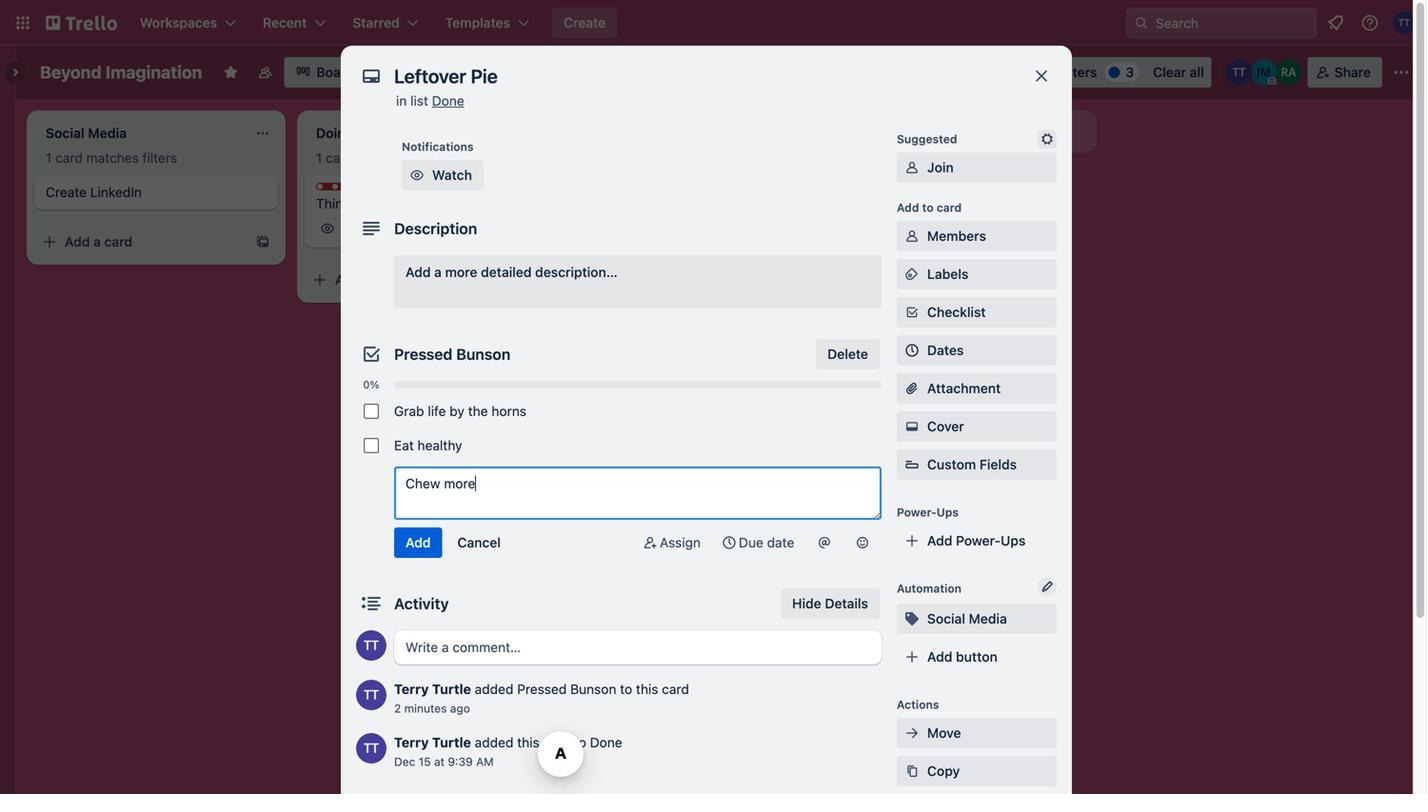 Task type: vqa. For each thing, say whether or not it's contained in the screenshot.
Customize views icon
yes



Task type: locate. For each thing, give the bounding box(es) containing it.
create linkedin link
[[46, 183, 267, 202]]

custom
[[928, 457, 976, 472]]

0 vertical spatial create
[[564, 15, 606, 30]]

sm image left labels
[[903, 265, 922, 284]]

2 turtle from the top
[[432, 735, 471, 750]]

0 horizontal spatial matches
[[86, 150, 139, 166]]

add a card button for leftmost the "create from template…" image
[[34, 227, 248, 257]]

power- down 'power-ups'
[[956, 533, 1001, 549]]

show menu image
[[1392, 63, 1411, 82]]

assign link
[[633, 528, 708, 558]]

0 vertical spatial bunson
[[456, 345, 511, 363]]

1 horizontal spatial filters
[[413, 150, 448, 166]]

in list done
[[396, 93, 464, 109]]

a left more
[[434, 264, 442, 280]]

filters up create linkedin link
[[142, 150, 177, 166]]

sm image left filters on the top of page
[[996, 57, 1022, 84]]

sm image up details
[[853, 533, 872, 552]]

this
[[636, 681, 658, 697], [517, 735, 540, 750]]

sm image for labels link
[[903, 265, 922, 284]]

1 card matches filters up the linkedin
[[46, 150, 177, 166]]

sm image inside due date "link"
[[720, 533, 739, 552]]

0 horizontal spatial 1 card matches filters
[[46, 150, 177, 166]]

1 card matches filters
[[46, 150, 177, 166], [316, 150, 448, 166]]

1 vertical spatial bunson
[[570, 681, 617, 697]]

card
[[55, 150, 83, 166], [326, 150, 353, 166], [937, 201, 962, 214], [104, 234, 132, 249], [645, 253, 673, 269], [375, 272, 403, 288], [662, 681, 689, 697], [543, 735, 571, 750]]

0 vertical spatial turtle
[[432, 681, 471, 697]]

create inside button
[[564, 15, 606, 30]]

sm image inside labels link
[[903, 265, 922, 284]]

terry up 2 at the left bottom of the page
[[394, 681, 429, 697]]

this inside terry turtle added pressed bunson to this card 2 minutes ago
[[636, 681, 658, 697]]

ruby anderson (rubyanderson7) image
[[1276, 59, 1302, 86]]

filters
[[1058, 64, 1097, 80]]

terry inside terry turtle added pressed bunson to this card 2 minutes ago
[[394, 681, 429, 697]]

0 vertical spatial this
[[636, 681, 658, 697]]

turtle for added pressed bunson to this card
[[432, 681, 471, 697]]

1 horizontal spatial add a card button
[[305, 265, 518, 295]]

to up members
[[922, 201, 934, 214]]

1 horizontal spatial add a card
[[335, 272, 403, 288]]

sm image for the move link
[[903, 724, 922, 743]]

add a card button
[[34, 227, 248, 257], [575, 246, 788, 276], [305, 265, 518, 295]]

turtle for added this card to done
[[432, 735, 471, 750]]

customize views image
[[375, 63, 394, 82]]

card down write a comment text box
[[662, 681, 689, 697]]

add a card button for the "create from template…" image to the bottom
[[305, 265, 518, 295]]

add inside "button"
[[928, 649, 953, 665]]

filters up watch
[[413, 150, 448, 166]]

None text field
[[385, 59, 1013, 93]]

sm image inside cover link
[[903, 417, 922, 436]]

sm image for checklist "link"
[[903, 303, 922, 322]]

join
[[928, 160, 954, 175]]

added inside terry turtle added pressed bunson to this card 2 minutes ago
[[475, 681, 514, 697]]

matches up thoughts
[[357, 150, 409, 166]]

1 matches from the left
[[86, 150, 139, 166]]

done down terry turtle added pressed bunson to this card 2 minutes ago
[[590, 735, 622, 750]]

1 vertical spatial list
[[953, 123, 972, 139]]

jeremy miller (jeremymiller198) image
[[1251, 59, 1278, 86]]

description…
[[535, 264, 618, 280]]

0 horizontal spatial filters
[[142, 150, 177, 166]]

add power-ups
[[928, 533, 1026, 549]]

added
[[475, 681, 514, 697], [475, 735, 514, 750]]

0 horizontal spatial done
[[432, 93, 464, 109]]

life
[[428, 403, 446, 419]]

1 horizontal spatial create
[[564, 15, 606, 30]]

pressed up life
[[394, 345, 453, 363]]

1 horizontal spatial 1 card matches filters
[[316, 150, 448, 166]]

cover link
[[897, 411, 1057, 442]]

all
[[1190, 64, 1204, 80]]

ups down fields
[[1001, 533, 1026, 549]]

sm image for social media button
[[903, 609, 922, 628]]

sm image inside assign link
[[641, 533, 660, 552]]

1 horizontal spatial this
[[636, 681, 658, 697]]

1 vertical spatial added
[[475, 735, 514, 750]]

1 vertical spatial add a card
[[606, 253, 673, 269]]

create linkedin
[[46, 184, 142, 200]]

search image
[[1134, 15, 1149, 30]]

create for create linkedin
[[46, 184, 87, 200]]

card down terry turtle added pressed bunson to this card 2 minutes ago
[[543, 735, 571, 750]]

color: bold red, title: "thoughts" element
[[316, 183, 388, 197]]

to down write a comment text box
[[620, 681, 632, 697]]

0 horizontal spatial this
[[517, 735, 540, 750]]

turtle up ago
[[432, 681, 471, 697]]

1 horizontal spatial power-
[[956, 533, 1001, 549]]

am
[[476, 755, 494, 768]]

1 vertical spatial this
[[517, 735, 540, 750]]

add button button
[[897, 642, 1057, 672]]

to
[[922, 201, 934, 214], [620, 681, 632, 697], [574, 735, 586, 750]]

ups
[[937, 506, 959, 519], [1001, 533, 1026, 549]]

1 horizontal spatial pressed
[[517, 681, 567, 697]]

terry turtle (terryturtle) image inside primary element
[[1393, 11, 1416, 34]]

0 vertical spatial terry
[[394, 681, 429, 697]]

2 added from the top
[[475, 735, 514, 750]]

this down write a comment text box
[[636, 681, 658, 697]]

added up "terry turtle added this card to done dec 15 at 9:39 am"
[[475, 681, 514, 697]]

sm image for watch button
[[408, 166, 427, 185]]

create from template… image
[[255, 234, 270, 249], [796, 253, 811, 269], [526, 272, 541, 288]]

2 vertical spatial to
[[574, 735, 586, 750]]

to inside terry turtle added pressed bunson to this card 2 minutes ago
[[620, 681, 632, 697]]

move link
[[897, 718, 1057, 748]]

star or unstar board image
[[223, 65, 238, 80]]

0 vertical spatial ups
[[937, 506, 959, 519]]

added up am
[[475, 735, 514, 750]]

to inside "terry turtle added this card to done dec 15 at 9:39 am"
[[574, 735, 586, 750]]

pressed up "terry turtle added this card to done dec 15 at 9:39 am"
[[517, 681, 567, 697]]

sm image inside 'join' "link"
[[903, 158, 922, 177]]

1 up color: bold red, title: "thoughts" element
[[316, 150, 322, 166]]

1 1 card matches filters from the left
[[46, 150, 177, 166]]

0 vertical spatial power-
[[897, 506, 937, 519]]

1 vertical spatial create
[[46, 184, 87, 200]]

1 horizontal spatial create from template… image
[[526, 272, 541, 288]]

sm image down the actions at the right
[[903, 724, 922, 743]]

added inside "terry turtle added this card to done dec 15 at 9:39 am"
[[475, 735, 514, 750]]

0 horizontal spatial to
[[574, 735, 586, 750]]

1 horizontal spatial to
[[620, 681, 632, 697]]

button
[[956, 649, 998, 665]]

1 horizontal spatial bunson
[[570, 681, 617, 697]]

hide details link
[[781, 588, 880, 619]]

sm image right assign
[[720, 533, 739, 552]]

2 horizontal spatial add a card button
[[575, 246, 788, 276]]

beyond imagination
[[40, 62, 202, 82]]

1
[[46, 150, 52, 166], [316, 150, 322, 166], [366, 222, 371, 235]]

ups up add power-ups
[[937, 506, 959, 519]]

1 vertical spatial to
[[620, 681, 632, 697]]

to down terry turtle added pressed bunson to this card 2 minutes ago
[[574, 735, 586, 750]]

card inside terry turtle added pressed bunson to this card 2 minutes ago
[[662, 681, 689, 697]]

add
[[872, 123, 897, 139], [897, 201, 919, 214], [65, 234, 90, 249], [606, 253, 631, 269], [406, 264, 431, 280], [335, 272, 360, 288], [928, 533, 953, 549], [928, 649, 953, 665]]

2 filters from the left
[[413, 150, 448, 166]]

0 vertical spatial list
[[411, 93, 428, 109]]

sm image up thinking link
[[408, 166, 427, 185]]

sm image inside checklist "link"
[[903, 303, 922, 322]]

turtle up dec 15 at 9:39 am link
[[432, 735, 471, 750]]

1 up 'create linkedin'
[[46, 150, 52, 166]]

1 added from the top
[[475, 681, 514, 697]]

2 horizontal spatial create from template… image
[[796, 253, 811, 269]]

1 vertical spatial terry
[[394, 735, 429, 750]]

sm image inside copy link
[[903, 762, 922, 781]]

power- down custom
[[897, 506, 937, 519]]

media
[[969, 611, 1007, 627]]

0 horizontal spatial list
[[411, 93, 428, 109]]

1 horizontal spatial matches
[[357, 150, 409, 166]]

create
[[564, 15, 606, 30], [46, 184, 87, 200]]

sm image down "add an item" text box
[[641, 533, 660, 552]]

sm image inside watch button
[[408, 166, 427, 185]]

more
[[445, 264, 478, 280]]

0 horizontal spatial add a card button
[[34, 227, 248, 257]]

0 vertical spatial create from template… image
[[255, 234, 270, 249]]

minutes
[[404, 702, 447, 715]]

1 vertical spatial pressed
[[517, 681, 567, 697]]

bunson up the
[[456, 345, 511, 363]]

sm image down add to card
[[903, 227, 922, 246]]

sm image for 'join' "link"
[[903, 158, 922, 177]]

1 horizontal spatial list
[[953, 123, 972, 139]]

terry inside "terry turtle added this card to done dec 15 at 9:39 am"
[[394, 735, 429, 750]]

1 terry from the top
[[394, 681, 429, 697]]

sm image
[[996, 57, 1022, 84], [1038, 130, 1057, 149], [903, 303, 922, 322], [903, 417, 922, 436], [641, 533, 660, 552], [720, 533, 739, 552], [903, 762, 922, 781]]

turtle inside "terry turtle added this card to done dec 15 at 9:39 am"
[[432, 735, 471, 750]]

sm image inside the move link
[[903, 724, 922, 743]]

done inside "terry turtle added this card to done dec 15 at 9:39 am"
[[590, 735, 622, 750]]

Add an item text field
[[394, 467, 882, 520]]

healthy
[[418, 438, 462, 453]]

pressed bunson
[[394, 345, 511, 363]]

bunson down write a comment text box
[[570, 681, 617, 697]]

sm image left checklist
[[903, 303, 922, 322]]

0 vertical spatial added
[[475, 681, 514, 697]]

terry turtle (terryturtle) image
[[1393, 11, 1416, 34], [1226, 59, 1253, 86], [356, 630, 387, 661], [356, 680, 387, 710]]

1 turtle from the top
[[432, 681, 471, 697]]

Write a comment text field
[[394, 630, 882, 665]]

add inside button
[[872, 123, 897, 139]]

0 horizontal spatial create
[[46, 184, 87, 200]]

1 horizontal spatial done
[[590, 735, 622, 750]]

this down terry turtle added pressed bunson to this card 2 minutes ago
[[517, 735, 540, 750]]

sm image inside social media button
[[903, 609, 922, 628]]

None submit
[[394, 528, 442, 558]]

dates
[[928, 342, 964, 358]]

0 vertical spatial pressed
[[394, 345, 453, 363]]

0 horizontal spatial ups
[[937, 506, 959, 519]]

1 vertical spatial ups
[[1001, 533, 1026, 549]]

2
[[394, 702, 401, 715]]

terry turtle (terryturtle) image
[[356, 733, 387, 764]]

list
[[411, 93, 428, 109], [953, 123, 972, 139]]

turtle inside terry turtle added pressed bunson to this card 2 minutes ago
[[432, 681, 471, 697]]

a down 'create linkedin'
[[93, 234, 101, 249]]

0 vertical spatial add a card
[[65, 234, 132, 249]]

the
[[468, 403, 488, 419]]

suggested
[[897, 132, 958, 146]]

terry up dec
[[394, 735, 429, 750]]

custom fields button
[[897, 455, 1057, 474]]

1 vertical spatial turtle
[[432, 735, 471, 750]]

add another list button
[[838, 110, 1097, 152]]

dec 15 at 9:39 am link
[[394, 755, 494, 768]]

add a card button for middle the "create from template…" image
[[575, 246, 788, 276]]

a
[[93, 234, 101, 249], [634, 253, 642, 269], [434, 264, 442, 280], [364, 272, 371, 288]]

card up members
[[937, 201, 962, 214]]

1 vertical spatial power-
[[956, 533, 1001, 549]]

share
[[1335, 64, 1371, 80]]

sm image left social
[[903, 609, 922, 628]]

sm image for copy link on the right bottom of the page
[[903, 762, 922, 781]]

copy
[[928, 763, 960, 779]]

sm image inside members link
[[903, 227, 922, 246]]

done link
[[432, 93, 464, 109]]

1 horizontal spatial ups
[[1001, 533, 1026, 549]]

turtle
[[432, 681, 471, 697], [432, 735, 471, 750]]

back to home image
[[46, 8, 117, 38]]

terry for added pressed bunson to this card
[[394, 681, 429, 697]]

2 horizontal spatial add a card
[[606, 253, 673, 269]]

cancel link
[[446, 528, 512, 558]]

matches up the linkedin
[[86, 150, 139, 166]]

power-
[[897, 506, 937, 519], [956, 533, 1001, 549]]

2 horizontal spatial to
[[922, 201, 934, 214]]

matches
[[86, 150, 139, 166], [357, 150, 409, 166]]

1 horizontal spatial 1
[[316, 150, 322, 166]]

open information menu image
[[1361, 13, 1380, 32]]

sm image up 'join' "link"
[[1038, 130, 1057, 149]]

date
[[767, 535, 795, 550]]

list right another
[[953, 123, 972, 139]]

bunson
[[456, 345, 511, 363], [570, 681, 617, 697]]

2 terry from the top
[[394, 735, 429, 750]]

done right the in
[[432, 93, 464, 109]]

1 vertical spatial done
[[590, 735, 622, 750]]

sm image left 'cover'
[[903, 417, 922, 436]]

copy link
[[897, 756, 1057, 787]]

to for added this card to done
[[574, 735, 586, 750]]

details
[[825, 596, 868, 611]]

sm image
[[903, 158, 922, 177], [408, 166, 427, 185], [903, 227, 922, 246], [903, 265, 922, 284], [815, 533, 834, 552], [853, 533, 872, 552], [903, 609, 922, 628], [903, 724, 922, 743]]

sm image left join
[[903, 158, 922, 177]]

add a card
[[65, 234, 132, 249], [606, 253, 673, 269], [335, 272, 403, 288]]

1 down 'thoughts thinking' at left
[[366, 222, 371, 235]]

add power-ups link
[[897, 526, 1057, 556]]

1 card matches filters up thoughts
[[316, 150, 448, 166]]

list right the in
[[411, 93, 428, 109]]

sm image left 'copy'
[[903, 762, 922, 781]]

thoughts thinking
[[316, 184, 388, 211]]



Task type: describe. For each thing, give the bounding box(es) containing it.
Board name text field
[[30, 57, 212, 88]]

to for added pressed bunson to this card
[[620, 681, 632, 697]]

labels link
[[897, 259, 1057, 289]]

2 matches from the left
[[357, 150, 409, 166]]

workspace visible image
[[257, 65, 273, 80]]

0 horizontal spatial 1
[[46, 150, 52, 166]]

delete link
[[816, 339, 880, 369]]

eat
[[394, 438, 414, 453]]

attachment
[[928, 380, 1001, 396]]

by
[[450, 403, 465, 419]]

card down description
[[375, 272, 403, 288]]

members link
[[897, 221, 1057, 251]]

card up color: bold red, title: "thoughts" element
[[326, 150, 353, 166]]

social media
[[928, 611, 1007, 627]]

terry for added this card to done
[[394, 735, 429, 750]]

0 vertical spatial done
[[432, 93, 464, 109]]

board link
[[284, 57, 365, 88]]

sm image for due date "link"
[[720, 533, 739, 552]]

move
[[928, 725, 961, 741]]

actions
[[897, 698, 939, 711]]

add another list
[[872, 123, 972, 139]]

due date
[[739, 535, 795, 550]]

power-ups
[[897, 506, 959, 519]]

2 vertical spatial create from template… image
[[526, 272, 541, 288]]

assign
[[660, 535, 701, 550]]

0 horizontal spatial add a card
[[65, 234, 132, 249]]

0%
[[363, 379, 380, 391]]

1 vertical spatial create from template… image
[[796, 253, 811, 269]]

Grab life by the horns checkbox
[[364, 404, 379, 419]]

9:39
[[448, 755, 473, 768]]

bunson inside terry turtle added pressed bunson to this card 2 minutes ago
[[570, 681, 617, 697]]

attachment button
[[897, 373, 1057, 404]]

fields
[[980, 457, 1017, 472]]

add a more detailed description… link
[[394, 255, 882, 309]]

sm image right date
[[815, 533, 834, 552]]

cancel
[[458, 535, 501, 550]]

sm image for assign link
[[641, 533, 660, 552]]

add to card
[[897, 201, 962, 214]]

added for added this card to done
[[475, 735, 514, 750]]

0 horizontal spatial power-
[[897, 506, 937, 519]]

sm image for members link
[[903, 227, 922, 246]]

thinking link
[[316, 194, 537, 213]]

join link
[[897, 152, 1057, 183]]

clear all
[[1153, 64, 1204, 80]]

at
[[434, 755, 445, 768]]

1 filters from the left
[[142, 150, 177, 166]]

thinking
[[316, 196, 369, 211]]

social media button
[[897, 604, 1057, 634]]

beyond
[[40, 62, 102, 82]]

grab life by the horns
[[394, 403, 527, 419]]

checklist
[[928, 304, 986, 320]]

automation
[[897, 582, 962, 595]]

linkedin
[[90, 184, 142, 200]]

activity
[[394, 595, 449, 613]]

terry turtle added this card to done dec 15 at 9:39 am
[[394, 735, 622, 768]]

horns
[[492, 403, 527, 419]]

due
[[739, 535, 764, 550]]

hide
[[792, 596, 822, 611]]

cover
[[928, 419, 964, 434]]

dec
[[394, 755, 415, 768]]

clear
[[1153, 64, 1187, 80]]

terry turtle added pressed bunson to this card 2 minutes ago
[[394, 681, 689, 715]]

watch button
[[402, 160, 484, 190]]

another
[[901, 123, 950, 139]]

create button
[[552, 8, 617, 38]]

card inside "terry turtle added this card to done dec 15 at 9:39 am"
[[543, 735, 571, 750]]

checklist link
[[897, 297, 1057, 328]]

a down "thinking" on the left of the page
[[364, 272, 371, 288]]

3
[[1126, 64, 1134, 80]]

primary element
[[0, 0, 1427, 46]]

a right description…
[[634, 253, 642, 269]]

2 minutes ago link
[[394, 702, 470, 715]]

card up 'create linkedin'
[[55, 150, 83, 166]]

card down the linkedin
[[104, 234, 132, 249]]

in
[[396, 93, 407, 109]]

0 notifications image
[[1325, 11, 1347, 34]]

board
[[317, 64, 354, 80]]

2 horizontal spatial 1
[[366, 222, 371, 235]]

description
[[394, 219, 477, 238]]

ago
[[450, 702, 470, 715]]

this inside "terry turtle added this card to done dec 15 at 9:39 am"
[[517, 735, 540, 750]]

0 vertical spatial to
[[922, 201, 934, 214]]

add button
[[928, 649, 998, 665]]

watch
[[432, 167, 472, 183]]

labels
[[928, 266, 969, 282]]

custom fields
[[928, 457, 1017, 472]]

share button
[[1308, 57, 1383, 88]]

2 1 card matches filters from the left
[[316, 150, 448, 166]]

add a more detailed description…
[[406, 264, 618, 280]]

pressed inside terry turtle added pressed bunson to this card 2 minutes ago
[[517, 681, 567, 697]]

thoughts
[[335, 184, 388, 197]]

due date link
[[712, 528, 804, 558]]

delete
[[828, 346, 868, 362]]

social
[[928, 611, 966, 627]]

members
[[928, 228, 987, 244]]

create for create
[[564, 15, 606, 30]]

2 vertical spatial add a card
[[335, 272, 403, 288]]

list inside button
[[953, 123, 972, 139]]

Eat healthy checkbox
[[364, 438, 379, 453]]

grab
[[394, 403, 424, 419]]

pressed bunson group
[[356, 394, 882, 463]]

Search field
[[1149, 9, 1316, 37]]

dates button
[[897, 335, 1057, 366]]

sm image for cover link
[[903, 417, 922, 436]]

15
[[419, 755, 431, 768]]

0 horizontal spatial create from template… image
[[255, 234, 270, 249]]

detailed
[[481, 264, 532, 280]]

imagination
[[106, 62, 202, 82]]

0 horizontal spatial pressed
[[394, 345, 453, 363]]

added for added pressed bunson to this card
[[475, 681, 514, 697]]

0 horizontal spatial bunson
[[456, 345, 511, 363]]

hide details
[[792, 596, 868, 611]]

a inside add a more detailed description… link
[[434, 264, 442, 280]]

eat healthy
[[394, 438, 462, 453]]

card right description…
[[645, 253, 673, 269]]



